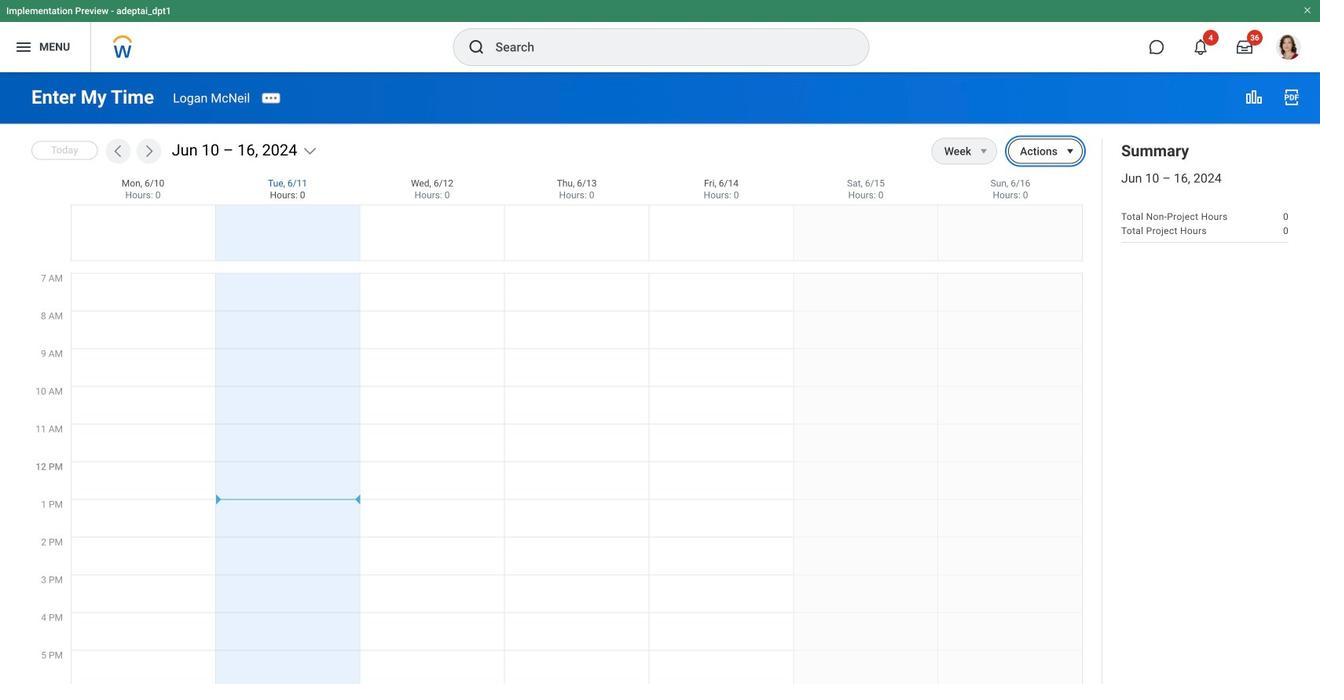 Task type: locate. For each thing, give the bounding box(es) containing it.
main content
[[0, 10, 1320, 685]]

0 horizontal spatial caret down image
[[975, 145, 994, 158]]

close environment banner image
[[1303, 6, 1313, 15]]

1 caret down image from the left
[[975, 145, 994, 158]]

1 horizontal spatial caret down image
[[1061, 145, 1080, 158]]

banner
[[0, 0, 1320, 72]]

caret down image
[[975, 145, 994, 158], [1061, 145, 1080, 158]]

chevron down image
[[302, 143, 318, 159]]

Search Workday  search field
[[496, 30, 837, 64]]

2 caret down image from the left
[[1061, 145, 1080, 158]]



Task type: vqa. For each thing, say whether or not it's contained in the screenshot.
Job Details the Details
no



Task type: describe. For each thing, give the bounding box(es) containing it.
notifications large image
[[1193, 39, 1209, 55]]

view printable version (pdf) image
[[1283, 88, 1302, 107]]

justify image
[[14, 38, 33, 57]]

chevron left image
[[110, 143, 126, 159]]

view related information image
[[1245, 88, 1264, 107]]

search image
[[467, 38, 486, 57]]

profile logan mcneil image
[[1276, 35, 1302, 63]]

chevron right image
[[141, 143, 157, 159]]

inbox large image
[[1237, 39, 1253, 55]]



